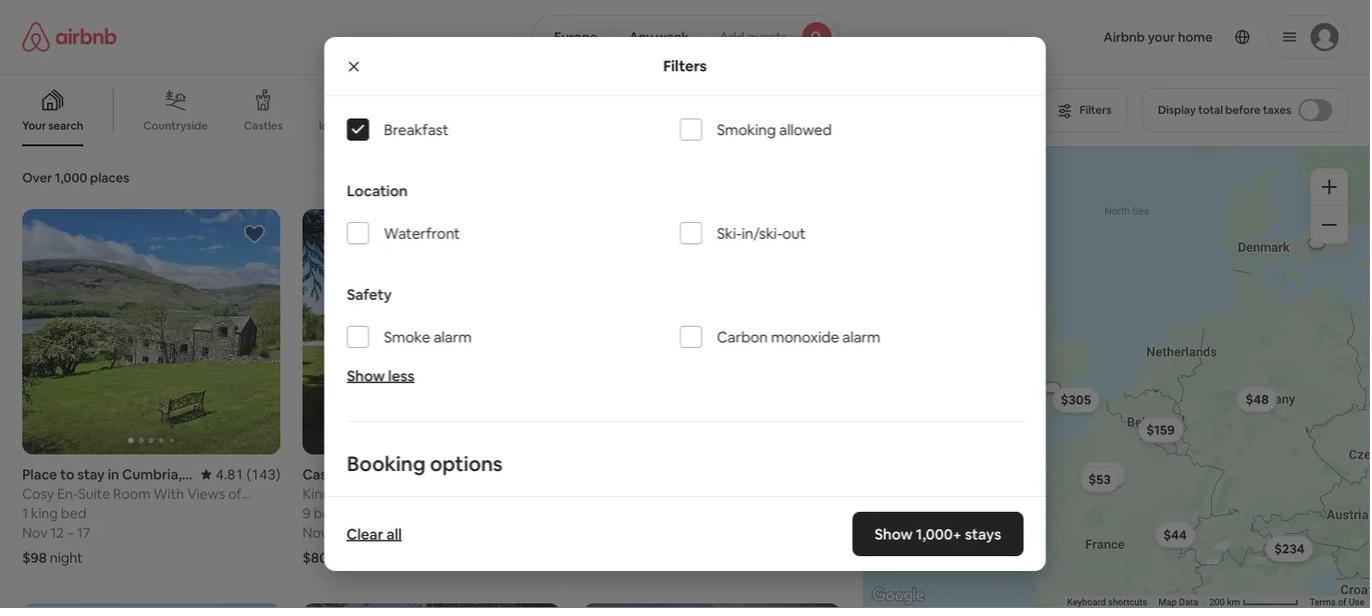 Task type: describe. For each thing, give the bounding box(es) containing it.
bed
[[61, 504, 86, 522]]

km
[[1228, 597, 1241, 608]]

booking
[[347, 450, 425, 477]]

monoxide
[[771, 327, 839, 346]]

king
[[31, 504, 58, 522]]

carbon monoxide alarm
[[717, 327, 881, 346]]

add to wishlist: castle in ballintuim, uk image
[[804, 223, 827, 245]]

castle
[[303, 465, 344, 483]]

of
[[1339, 597, 1347, 608]]

over 1,000 places
[[22, 169, 130, 186]]

night
[[50, 548, 83, 567]]

safety
[[347, 285, 392, 304]]

cities
[[353, 118, 381, 133]]

show for show 1,000+ stays
[[875, 524, 913, 543]]

before
[[1226, 103, 1261, 117]]

keyboard shortcuts button
[[1068, 596, 1148, 608]]

terms of use
[[1311, 597, 1365, 608]]

200 km button
[[1204, 595, 1305, 608]]

dec
[[360, 523, 386, 542]]

show 1,000+ stays
[[875, 524, 1002, 543]]

200 km
[[1210, 597, 1243, 608]]

in
[[347, 465, 359, 483]]

iconic
[[319, 118, 350, 133]]

keyboard shortcuts
[[1068, 597, 1148, 608]]

stays
[[966, 524, 1002, 543]]

waterfront
[[384, 224, 460, 243]]

total
[[1199, 103, 1224, 117]]

show for show less
[[347, 366, 385, 385]]

clear all button
[[337, 516, 411, 553]]

4.92 out of 5 average rating,  38 reviews image
[[490, 466, 561, 483]]

$234 button
[[1267, 536, 1314, 562]]

1 inside castle in fife, uk kinnettles mansion 9 beds nov 26 – dec 1 $808
[[389, 523, 395, 542]]

4.81
[[216, 465, 244, 483]]

12
[[51, 523, 64, 542]]

in/ski-
[[742, 224, 782, 243]]

use
[[1350, 597, 1365, 608]]

show less
[[347, 366, 414, 385]]

$313
[[1090, 466, 1118, 483]]

less
[[388, 366, 414, 385]]

countryside
[[143, 118, 208, 133]]

shortcuts
[[1109, 597, 1148, 608]]

keyboard
[[1068, 597, 1106, 608]]

over
[[22, 169, 52, 186]]

$234
[[1275, 541, 1305, 557]]

breakfast
[[384, 120, 448, 139]]

bed & breakfasts
[[410, 118, 499, 133]]

beachfront
[[692, 118, 750, 133]]

$159
[[1147, 422, 1176, 438]]

$305
[[1061, 392, 1092, 408]]

200
[[1210, 597, 1226, 608]]

add
[[720, 29, 745, 45]]

add to wishlist: place to stay in cumbria, uk image
[[243, 223, 266, 245]]

taxes
[[1264, 103, 1292, 117]]

none search field containing europe
[[531, 15, 839, 59]]

castle in fife, uk kinnettles mansion 9 beds nov 26 – dec 1 $808
[[303, 465, 423, 567]]

17
[[77, 523, 90, 542]]

smoke alarm
[[384, 327, 472, 346]]

castles
[[244, 118, 283, 133]]

data
[[1180, 597, 1199, 608]]

breakfasts
[[443, 118, 499, 133]]

google image
[[868, 584, 929, 608]]

any
[[630, 29, 654, 45]]

$305 button
[[1053, 387, 1100, 413]]

– inside castle in fife, uk kinnettles mansion 9 beds nov 26 – dec 1 $808
[[350, 523, 357, 542]]

location
[[347, 181, 407, 200]]

add guests
[[720, 29, 788, 45]]

add guests button
[[704, 15, 839, 59]]

$44 button
[[1156, 522, 1196, 548]]

$313 button
[[1081, 462, 1126, 488]]

search
[[48, 118, 83, 133]]

$48
[[1246, 391, 1270, 408]]

terms of use link
[[1311, 597, 1365, 608]]

filters dialog
[[324, 0, 1046, 608]]

filters
[[664, 56, 707, 75]]



Task type: locate. For each thing, give the bounding box(es) containing it.
terms
[[1311, 597, 1337, 608]]

any week button
[[614, 15, 705, 59]]

4.81 (143)
[[216, 465, 280, 483]]

europe
[[555, 29, 598, 45]]

26
[[331, 523, 347, 542]]

out
[[782, 224, 806, 243]]

4.81 out of 5 average rating,  143 reviews image
[[201, 465, 280, 483]]

nov down king
[[22, 523, 47, 542]]

nov
[[22, 523, 47, 542], [303, 523, 328, 542]]

2 – from the left
[[350, 523, 357, 542]]

guests
[[748, 29, 788, 45]]

smoking allowed
[[717, 120, 832, 139]]

europe button
[[531, 15, 615, 59]]

options
[[430, 450, 503, 477]]

1 vertical spatial show
[[875, 524, 913, 543]]

allowed
[[779, 120, 832, 139]]

uk
[[392, 465, 412, 483]]

clear all
[[347, 524, 402, 543]]

google map
showing 20 stays. region
[[864, 146, 1371, 608]]

ski-in/ski-out
[[717, 224, 806, 243]]

1,000+
[[917, 524, 962, 543]]

nov down 9 on the left bottom of the page
[[303, 523, 328, 542]]

bed
[[410, 118, 431, 133]]

1 horizontal spatial 1
[[389, 523, 395, 542]]

None search field
[[531, 15, 839, 59]]

profile element
[[862, 0, 1349, 74]]

1 left king
[[22, 504, 28, 522]]

1 king bed nov 12 – 17 $98 night
[[22, 504, 90, 567]]

(143)
[[247, 465, 280, 483]]

0 horizontal spatial show
[[347, 366, 385, 385]]

nov inside 1 king bed nov 12 – 17 $98 night
[[22, 523, 47, 542]]

display
[[1159, 103, 1197, 117]]

map data button
[[1159, 596, 1199, 608]]

1 horizontal spatial nov
[[303, 523, 328, 542]]

smoke
[[384, 327, 430, 346]]

1,000
[[55, 169, 87, 186]]

1 horizontal spatial alarm
[[842, 327, 881, 346]]

nov inside castle in fife, uk kinnettles mansion 9 beds nov 26 – dec 1 $808
[[303, 523, 328, 542]]

2 nov from the left
[[303, 523, 328, 542]]

your search
[[22, 118, 83, 133]]

$53 button
[[1081, 467, 1120, 493]]

places
[[90, 169, 130, 186]]

group
[[0, 74, 1031, 146], [22, 209, 280, 455], [303, 209, 561, 455], [583, 209, 841, 455]]

mansion
[[370, 485, 423, 503]]

0 horizontal spatial alarm
[[433, 327, 472, 346]]

display total before taxes
[[1159, 103, 1292, 117]]

show less button
[[347, 366, 414, 385]]

show left "less"
[[347, 366, 385, 385]]

show 1,000+ stays link
[[853, 512, 1024, 556]]

show
[[347, 366, 385, 385], [875, 524, 913, 543]]

0 vertical spatial 1
[[22, 504, 28, 522]]

&
[[433, 118, 441, 133]]

alarm right smoke
[[433, 327, 472, 346]]

carbon
[[717, 327, 768, 346]]

$48 button
[[1238, 387, 1278, 413]]

1 inside 1 king bed nov 12 – 17 $98 night
[[22, 504, 28, 522]]

iconic cities
[[319, 118, 381, 133]]

0 horizontal spatial nov
[[22, 523, 47, 542]]

1 horizontal spatial –
[[350, 523, 357, 542]]

– left "17"
[[67, 523, 74, 542]]

any week
[[630, 29, 689, 45]]

1 vertical spatial 1
[[389, 523, 395, 542]]

display total before taxes button
[[1143, 88, 1349, 132]]

show left 1,000+
[[875, 524, 913, 543]]

0 horizontal spatial –
[[67, 523, 74, 542]]

1 horizontal spatial show
[[875, 524, 913, 543]]

ski-
[[717, 224, 742, 243]]

beds
[[314, 504, 346, 522]]

–
[[67, 523, 74, 542], [350, 523, 357, 542]]

kinnettles
[[303, 485, 367, 503]]

zoom in image
[[1323, 180, 1338, 194]]

1 nov from the left
[[22, 523, 47, 542]]

$98
[[22, 548, 47, 567]]

group containing iconic cities
[[0, 74, 1031, 146]]

0 vertical spatial show
[[347, 366, 385, 385]]

$808
[[303, 548, 336, 567]]

9
[[303, 504, 311, 522]]

booking options
[[347, 450, 503, 477]]

– inside 1 king bed nov 12 – 17 $98 night
[[67, 523, 74, 542]]

farms
[[790, 118, 821, 133]]

clear
[[347, 524, 384, 543]]

1
[[22, 504, 28, 522], [389, 523, 395, 542]]

1 – from the left
[[67, 523, 74, 542]]

1 alarm from the left
[[433, 327, 472, 346]]

map data
[[1159, 597, 1199, 608]]

zoom out image
[[1323, 218, 1338, 232]]

1 right dec
[[389, 523, 395, 542]]

map
[[1159, 597, 1177, 608]]

2 alarm from the left
[[842, 327, 881, 346]]

alarm right monoxide
[[842, 327, 881, 346]]

your
[[22, 118, 46, 133]]

0 horizontal spatial 1
[[22, 504, 28, 522]]

– right 26
[[350, 523, 357, 542]]

smoking
[[717, 120, 776, 139]]



Task type: vqa. For each thing, say whether or not it's contained in the screenshot.
the right –
yes



